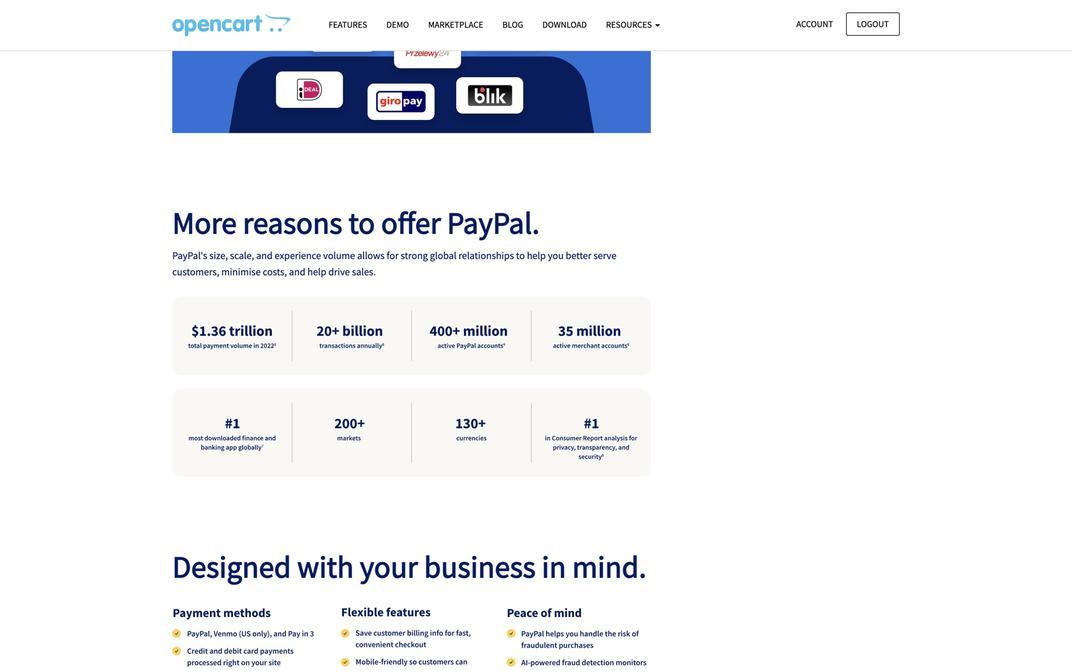Task type: describe. For each thing, give the bounding box(es) containing it.
paypal's size, scale, and experience volume allows for strong global relationships to help you better serve customers, minimise costs, and help drive sales.
[[172, 249, 617, 278]]

strong
[[401, 249, 428, 262]]

account link
[[786, 12, 844, 36]]

relationships
[[459, 249, 514, 262]]

more
[[172, 204, 237, 242]]

1 horizontal spatial and
[[289, 265, 306, 278]]

your
[[360, 548, 418, 586]]

you
[[548, 249, 564, 262]]

better
[[566, 249, 592, 262]]

demo link
[[377, 13, 419, 36]]

0 horizontal spatial to
[[349, 204, 375, 242]]

global
[[430, 249, 457, 262]]

designed with your business in mind.
[[172, 548, 647, 586]]

for
[[387, 249, 399, 262]]

download link
[[533, 13, 597, 36]]

reasons
[[243, 204, 342, 242]]

0 horizontal spatial help
[[308, 265, 326, 278]]

paypal's
[[172, 249, 207, 262]]

marketplace
[[428, 19, 483, 30]]

drive
[[328, 265, 350, 278]]

designed
[[172, 548, 291, 586]]

allows
[[357, 249, 385, 262]]

size,
[[209, 249, 228, 262]]

to inside paypal's size, scale, and experience volume allows for strong global relationships to help you better serve customers, minimise costs, and help drive sales.
[[516, 249, 525, 262]]



Task type: vqa. For each thing, say whether or not it's contained in the screenshot.
you
yes



Task type: locate. For each thing, give the bounding box(es) containing it.
help left drive
[[308, 265, 326, 278]]

0 vertical spatial and
[[256, 249, 273, 262]]

features link
[[319, 13, 377, 36]]

sales.
[[352, 265, 376, 278]]

help
[[527, 249, 546, 262], [308, 265, 326, 278]]

customers,
[[172, 265, 219, 278]]

account
[[797, 18, 833, 30]]

with
[[297, 548, 354, 586]]

minimise
[[221, 265, 261, 278]]

logout link
[[846, 12, 900, 36]]

mind.
[[572, 548, 647, 586]]

marketplace link
[[419, 13, 493, 36]]

download
[[543, 19, 587, 30]]

volume
[[323, 249, 355, 262]]

1 horizontal spatial to
[[516, 249, 525, 262]]

blog
[[503, 19, 523, 30]]

1 vertical spatial and
[[289, 265, 306, 278]]

1 vertical spatial help
[[308, 265, 326, 278]]

0 horizontal spatial and
[[256, 249, 273, 262]]

business
[[424, 548, 536, 586]]

paypal.
[[447, 204, 540, 242]]

demo
[[387, 19, 409, 30]]

features
[[329, 19, 367, 30]]

and down the experience
[[289, 265, 306, 278]]

to up allows
[[349, 204, 375, 242]]

help left you
[[527, 249, 546, 262]]

0 vertical spatial to
[[349, 204, 375, 242]]

in
[[542, 548, 566, 586]]

offer
[[381, 204, 441, 242]]

costs,
[[263, 265, 287, 278]]

to right relationships
[[516, 249, 525, 262]]

logout
[[857, 18, 889, 30]]

opencart - paypal checkout integration image
[[172, 13, 290, 36]]

more reasons to offer paypal.
[[172, 204, 540, 242]]

serve
[[594, 249, 617, 262]]

experience
[[275, 249, 321, 262]]

and up costs,
[[256, 249, 273, 262]]

1 horizontal spatial help
[[527, 249, 546, 262]]

resources
[[606, 19, 654, 30]]

scale,
[[230, 249, 254, 262]]

0 vertical spatial help
[[527, 249, 546, 262]]

resources link
[[597, 13, 670, 36]]

blog link
[[493, 13, 533, 36]]

1 vertical spatial to
[[516, 249, 525, 262]]

to
[[349, 204, 375, 242], [516, 249, 525, 262]]

and
[[256, 249, 273, 262], [289, 265, 306, 278]]



